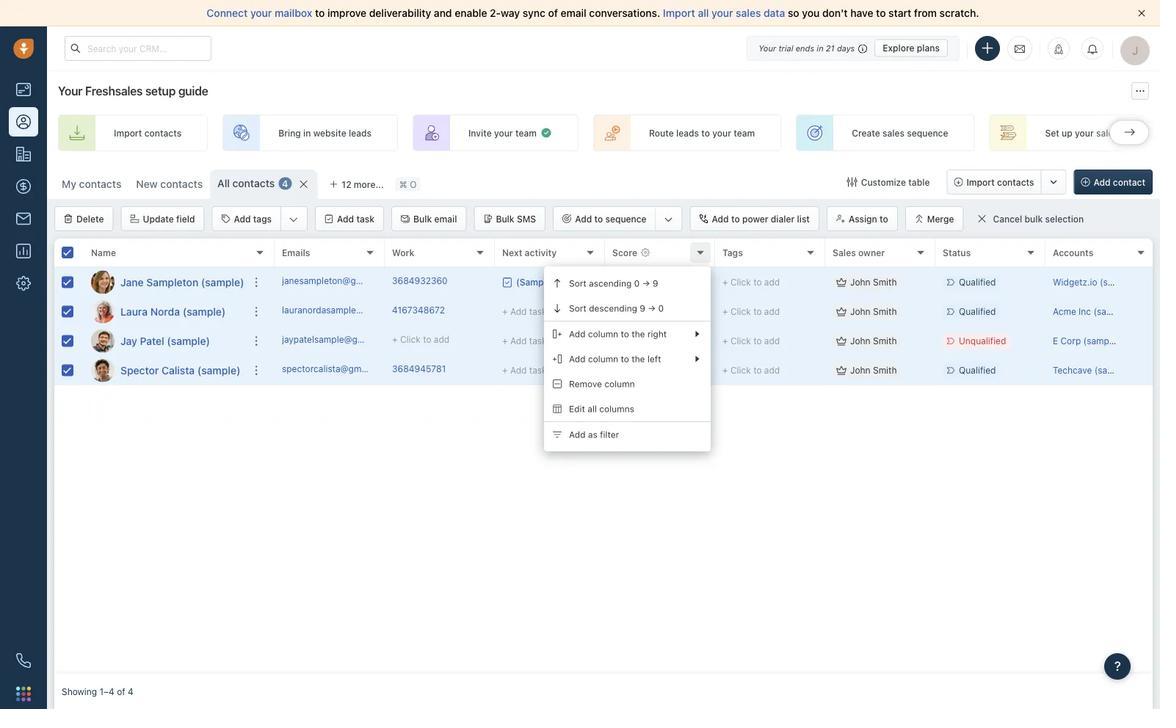 Task type: locate. For each thing, give the bounding box(es) containing it.
1 vertical spatial + add task
[[502, 336, 547, 346]]

sort for sort ascending 0 → 9
[[569, 278, 587, 289]]

add tags group
[[212, 206, 308, 231]]

j image
[[91, 271, 115, 294], [91, 329, 115, 353]]

team
[[516, 128, 537, 138], [734, 128, 755, 138]]

angle down image inside "add tags" group
[[289, 212, 298, 227]]

0 right 52
[[634, 278, 640, 289]]

+ add task
[[502, 307, 547, 317], [502, 336, 547, 346], [502, 365, 547, 376]]

contacts right the new
[[160, 178, 203, 190]]

add for add tags
[[234, 214, 251, 224]]

1 horizontal spatial in
[[817, 43, 824, 53]]

1 vertical spatial sort
[[569, 303, 587, 314]]

email
[[561, 7, 587, 19], [435, 214, 457, 224]]

4 right 1–4
[[128, 687, 133, 697]]

0 up "right"
[[659, 303, 664, 314]]

4 contacts selected.
[[560, 285, 645, 295]]

task for 18
[[529, 336, 547, 346]]

9 right selected.
[[653, 278, 659, 289]]

1 bulk from the left
[[414, 214, 432, 224]]

bulk left "sms" on the left top of page
[[496, 214, 515, 224]]

2 vertical spatial + add task
[[502, 365, 547, 376]]

in right bring
[[303, 128, 311, 138]]

sales right the create
[[883, 128, 905, 138]]

task for 54
[[529, 365, 547, 376]]

0 horizontal spatial all
[[588, 404, 597, 414]]

0 vertical spatial in
[[817, 43, 824, 53]]

0 vertical spatial + add task
[[502, 307, 547, 317]]

add for add contact
[[1094, 177, 1111, 187]]

click for 54
[[731, 365, 751, 376]]

→ for 0
[[642, 278, 650, 289]]

3684932360
[[392, 276, 448, 286]]

1 vertical spatial of
[[117, 687, 125, 697]]

2-
[[490, 7, 501, 19]]

import all your sales data link
[[663, 7, 788, 19]]

4 smith from the top
[[873, 365, 897, 376]]

2 vertical spatial import
[[967, 177, 995, 187]]

12
[[342, 179, 352, 190]]

descending
[[589, 303, 638, 314]]

leads right website
[[349, 128, 372, 138]]

angle down image right tags
[[289, 212, 298, 227]]

angle down image
[[289, 212, 298, 227], [665, 212, 673, 227]]

2 vertical spatial qualified
[[959, 365, 996, 376]]

status
[[943, 248, 971, 258]]

2 + click to add from the top
[[723, 307, 780, 317]]

the left left
[[632, 354, 645, 364]]

phone element
[[9, 646, 38, 676]]

e
[[1053, 336, 1059, 346]]

1 horizontal spatial 0
[[659, 303, 664, 314]]

name
[[91, 248, 116, 258]]

1 leads from the left
[[349, 128, 372, 138]]

1 + click to add from the top
[[723, 277, 780, 288]]

0 vertical spatial import
[[663, 7, 696, 19]]

add to sequence
[[575, 214, 647, 224]]

⌘
[[399, 179, 408, 189]]

add
[[765, 277, 780, 288], [765, 307, 780, 317], [434, 335, 450, 345], [765, 336, 780, 346], [765, 365, 780, 376]]

1 vertical spatial email
[[435, 214, 457, 224]]

e corp (sample)
[[1053, 336, 1121, 346]]

import right conversations.
[[663, 7, 696, 19]]

l image
[[91, 300, 115, 324]]

pipeline
[[1121, 128, 1155, 138]]

0 horizontal spatial angle down image
[[289, 212, 298, 227]]

leads right route
[[677, 128, 699, 138]]

sequence
[[907, 128, 949, 138], [606, 214, 647, 224]]

2 smith from the top
[[873, 307, 897, 317]]

press space to deselect this row. row
[[54, 268, 275, 298], [275, 268, 1161, 298], [54, 298, 275, 327], [275, 298, 1161, 327], [54, 327, 275, 356], [275, 327, 1161, 356], [54, 356, 275, 386], [275, 356, 1161, 386]]

4 john from the top
[[851, 365, 871, 376]]

→ inside 'sort descending 9 → 0' menu item
[[648, 303, 656, 314]]

0 horizontal spatial of
[[117, 687, 125, 697]]

0 horizontal spatial leads
[[349, 128, 372, 138]]

1 horizontal spatial import contacts
[[967, 177, 1035, 187]]

0 vertical spatial 4
[[282, 178, 288, 189]]

1 john from the top
[[851, 277, 871, 288]]

1 vertical spatial import
[[114, 128, 142, 138]]

sort down the "4 contacts selected."
[[569, 303, 587, 314]]

column down descending
[[588, 329, 619, 339]]

angle down image for add to sequence
[[665, 212, 673, 227]]

0 horizontal spatial in
[[303, 128, 311, 138]]

task for 37
[[529, 307, 547, 317]]

container_wx8msf4aqz5i3rn1 image
[[848, 177, 858, 187], [837, 277, 847, 288], [837, 336, 847, 346]]

→ up "right"
[[648, 303, 656, 314]]

1 vertical spatial container_wx8msf4aqz5i3rn1 image
[[837, 277, 847, 288]]

your
[[250, 7, 272, 19], [712, 7, 734, 19], [494, 128, 513, 138], [713, 128, 732, 138], [1075, 128, 1094, 138]]

your for your freshsales setup guide
[[58, 84, 82, 98]]

all left data at the right top of the page
[[698, 7, 709, 19]]

3 qualified from the top
[[959, 365, 996, 376]]

+ click to add for 54
[[723, 365, 780, 376]]

and
[[434, 7, 452, 19]]

0 horizontal spatial your
[[58, 84, 82, 98]]

(sample) right calista
[[197, 364, 241, 376]]

my contacts
[[62, 178, 121, 190]]

1 vertical spatial 9
[[640, 303, 646, 314]]

from
[[915, 7, 937, 19]]

jaypatelsample@gmail.com link
[[282, 333, 395, 349]]

explore plans
[[883, 43, 940, 53]]

sort left ascending
[[569, 278, 587, 289]]

my contacts button
[[54, 170, 129, 199], [62, 178, 121, 190]]

1 the from the top
[[632, 329, 645, 339]]

1 horizontal spatial your
[[759, 43, 777, 53]]

sales owner
[[833, 248, 885, 258]]

0 vertical spatial email
[[561, 7, 587, 19]]

smith for 18
[[873, 336, 897, 346]]

import contacts inside 'button'
[[967, 177, 1035, 187]]

0 horizontal spatial 0
[[634, 278, 640, 289]]

+ add task for 54
[[502, 365, 547, 376]]

import contacts for import contacts link
[[114, 128, 182, 138]]

column down '54'
[[605, 379, 635, 389]]

1 horizontal spatial leads
[[677, 128, 699, 138]]

4 right all contacts link
[[282, 178, 288, 189]]

2 bulk from the left
[[496, 214, 515, 224]]

add to sequence button
[[554, 207, 656, 231]]

1 smith from the top
[[873, 277, 897, 288]]

sequence up table in the right top of the page
[[907, 128, 949, 138]]

s image
[[91, 359, 115, 382]]

1 horizontal spatial of
[[548, 7, 558, 19]]

+ click to add
[[723, 277, 780, 288], [723, 307, 780, 317], [723, 336, 780, 346], [723, 365, 780, 376]]

→ right 52
[[642, 278, 650, 289]]

sequence up score
[[606, 214, 647, 224]]

0 vertical spatial sequence
[[907, 128, 949, 138]]

j image left jane
[[91, 271, 115, 294]]

sort
[[569, 278, 587, 289], [569, 303, 587, 314]]

bulk for bulk email
[[414, 214, 432, 224]]

contacts right my
[[79, 178, 121, 190]]

of right sync
[[548, 7, 558, 19]]

3 john from the top
[[851, 336, 871, 346]]

container_wx8msf4aqz5i3rn1 image inside customize table button
[[848, 177, 858, 187]]

smith for 54
[[873, 365, 897, 376]]

update
[[143, 214, 174, 224]]

(sample) for acme inc (sample)
[[1094, 307, 1131, 317]]

sort descending 9 → 0 menu item
[[544, 296, 711, 321]]

edit all columns menu item
[[544, 397, 711, 422]]

1 vertical spatial 4
[[560, 285, 566, 295]]

your left mailbox
[[250, 7, 272, 19]]

2 john from the top
[[851, 307, 871, 317]]

1 vertical spatial the
[[632, 354, 645, 364]]

add for 52
[[765, 277, 780, 288]]

the left "right"
[[632, 329, 645, 339]]

row group
[[54, 268, 275, 386], [275, 268, 1161, 386]]

click for 37
[[731, 307, 751, 317]]

0 horizontal spatial sequence
[[606, 214, 647, 224]]

→ inside sort ascending 0 → 9 menu item
[[642, 278, 650, 289]]

4 left ascending
[[560, 285, 566, 295]]

container_wx8msf4aqz5i3rn1 image for 52
[[837, 277, 847, 288]]

click for 18
[[731, 336, 751, 346]]

column inside menu item
[[605, 379, 635, 389]]

assign
[[849, 214, 878, 224]]

0 vertical spatial your
[[759, 43, 777, 53]]

spectorcalista@gmail.com
[[282, 364, 391, 374]]

in left 21
[[817, 43, 824, 53]]

1 vertical spatial 0
[[659, 303, 664, 314]]

phone image
[[16, 654, 31, 668]]

your trial ends in 21 days
[[759, 43, 855, 53]]

2 vertical spatial 4
[[128, 687, 133, 697]]

row group containing 52
[[275, 268, 1161, 386]]

sms
[[517, 214, 536, 224]]

1 row group from the left
[[54, 268, 275, 386]]

up
[[1062, 128, 1073, 138]]

add inside button
[[1094, 177, 1111, 187]]

(sample) up 'spector calista (sample)'
[[167, 335, 210, 347]]

all contacts link
[[218, 176, 275, 191]]

0 horizontal spatial email
[[435, 214, 457, 224]]

1 horizontal spatial all
[[698, 7, 709, 19]]

press space to deselect this row. row containing 52
[[275, 268, 1161, 298]]

(sample) for spector calista (sample)
[[197, 364, 241, 376]]

sales
[[833, 248, 856, 258]]

add for 37
[[765, 307, 780, 317]]

add for add to sequence
[[575, 214, 592, 224]]

(sample) right inc
[[1094, 307, 1131, 317]]

remove column menu item
[[544, 372, 711, 397]]

0 vertical spatial column
[[588, 329, 619, 339]]

score
[[613, 248, 638, 258]]

2 vertical spatial column
[[605, 379, 635, 389]]

sales left data at the right top of the page
[[736, 7, 761, 19]]

1 horizontal spatial 9
[[653, 278, 659, 289]]

list
[[797, 214, 810, 224]]

0 vertical spatial of
[[548, 7, 558, 19]]

(sample) down the e corp (sample) at the top right of the page
[[1095, 365, 1132, 376]]

1 horizontal spatial 4
[[282, 178, 288, 189]]

customize table button
[[838, 170, 940, 195]]

3 + add task from the top
[[502, 365, 547, 376]]

new contacts button
[[129, 170, 210, 199], [136, 178, 203, 190]]

+ click to add for 52
[[723, 277, 780, 288]]

import contacts up cancel
[[967, 177, 1035, 187]]

jane sampleton (sample)
[[120, 276, 244, 288]]

email image
[[1015, 42, 1026, 55]]

1 vertical spatial sequence
[[606, 214, 647, 224]]

bulk sms button
[[474, 206, 546, 231]]

jane
[[120, 276, 144, 288]]

3 + click to add from the top
[[723, 336, 780, 346]]

all
[[218, 177, 230, 190]]

0 horizontal spatial 9
[[640, 303, 646, 314]]

janesampleton@gmail.com 3684932360
[[282, 276, 448, 286]]

the for left
[[632, 354, 645, 364]]

3684932360 link
[[392, 275, 448, 290]]

column down 18
[[588, 354, 619, 364]]

1 vertical spatial all
[[588, 404, 597, 414]]

9 right 37
[[640, 303, 646, 314]]

explore
[[883, 43, 915, 53]]

add contact
[[1094, 177, 1146, 187]]

1 j image from the top
[[91, 271, 115, 294]]

2 horizontal spatial import
[[967, 177, 995, 187]]

route leads to your team link
[[594, 115, 782, 151]]

+ click to add for 37
[[723, 307, 780, 317]]

1 + add task from the top
[[502, 307, 547, 317]]

add for add as filter
[[569, 430, 586, 440]]

john for 37
[[851, 307, 871, 317]]

qualified for 54
[[959, 365, 996, 376]]

j image left jay
[[91, 329, 115, 353]]

0 vertical spatial qualified
[[959, 277, 996, 288]]

your
[[759, 43, 777, 53], [58, 84, 82, 98]]

0 vertical spatial container_wx8msf4aqz5i3rn1 image
[[848, 177, 858, 187]]

4 inside all contacts 4
[[282, 178, 288, 189]]

your left trial
[[759, 43, 777, 53]]

way
[[501, 7, 520, 19]]

1 vertical spatial qualified
[[959, 307, 996, 317]]

1 horizontal spatial sequence
[[907, 128, 949, 138]]

all right edit
[[588, 404, 597, 414]]

qualified down status
[[959, 277, 996, 288]]

2 sort from the top
[[569, 303, 587, 314]]

deliverability
[[369, 7, 431, 19]]

import up cancel
[[967, 177, 995, 187]]

0 vertical spatial 0
[[634, 278, 640, 289]]

email inside button
[[435, 214, 457, 224]]

column for add column to the left
[[588, 354, 619, 364]]

1 angle down image from the left
[[289, 212, 298, 227]]

2 qualified from the top
[[959, 307, 996, 317]]

sort for sort descending 9 → 0
[[569, 303, 587, 314]]

your right route
[[713, 128, 732, 138]]

bulk for bulk sms
[[496, 214, 515, 224]]

0 vertical spatial the
[[632, 329, 645, 339]]

1 team from the left
[[516, 128, 537, 138]]

sequence inside button
[[606, 214, 647, 224]]

qualified down the unqualified
[[959, 365, 996, 376]]

1 qualified from the top
[[959, 277, 996, 288]]

norda
[[150, 306, 180, 318]]

1 horizontal spatial email
[[561, 7, 587, 19]]

your right up
[[1075, 128, 1094, 138]]

(sample) inside "link"
[[167, 335, 210, 347]]

0 vertical spatial import contacts
[[114, 128, 182, 138]]

0 vertical spatial →
[[642, 278, 650, 289]]

jay patel (sample) link
[[120, 334, 210, 349]]

1 horizontal spatial team
[[734, 128, 755, 138]]

add task button
[[315, 206, 384, 231]]

(sample) for jay patel (sample)
[[167, 335, 210, 347]]

add for add column to the right
[[569, 329, 586, 339]]

sort inside sort ascending 0 → 9 menu item
[[569, 278, 587, 289]]

container_wx8msf4aqz5i3rn1 image
[[541, 127, 552, 139], [977, 214, 988, 224], [502, 277, 513, 288], [837, 307, 847, 317], [837, 365, 847, 376]]

sampleton
[[146, 276, 198, 288]]

1 vertical spatial j image
[[91, 329, 115, 353]]

bulk sms
[[496, 214, 536, 224]]

bulk down o
[[414, 214, 432, 224]]

invite your team
[[469, 128, 537, 138]]

menu
[[544, 267, 711, 452]]

2 angle down image from the left
[[665, 212, 673, 227]]

3 smith from the top
[[873, 336, 897, 346]]

add inside group
[[575, 214, 592, 224]]

1 sort from the top
[[569, 278, 587, 289]]

0 vertical spatial 9
[[653, 278, 659, 289]]

e corp (sample) link
[[1053, 336, 1121, 346]]

2 the from the top
[[632, 354, 645, 364]]

52
[[613, 275, 627, 289]]

import contacts down "setup"
[[114, 128, 182, 138]]

smith for 52
[[873, 277, 897, 288]]

remove
[[569, 379, 602, 389]]

qualified up the unqualified
[[959, 307, 996, 317]]

1 vertical spatial column
[[588, 354, 619, 364]]

4 john smith from the top
[[851, 365, 897, 376]]

1 horizontal spatial bulk
[[496, 214, 515, 224]]

your left freshsales
[[58, 84, 82, 98]]

sort inside 'sort descending 9 → 0' menu item
[[569, 303, 587, 314]]

container_wx8msf4aqz5i3rn1 image for 18
[[837, 336, 847, 346]]

0 horizontal spatial import contacts
[[114, 128, 182, 138]]

+ click to add for 18
[[723, 336, 780, 346]]

3 john smith from the top
[[851, 336, 897, 346]]

0 vertical spatial sort
[[569, 278, 587, 289]]

add to power dialer list button
[[690, 206, 820, 231]]

(sample) right corp
[[1084, 336, 1121, 346]]

0 horizontal spatial import
[[114, 128, 142, 138]]

contacts up cancel
[[998, 177, 1035, 187]]

bulk inside button
[[414, 214, 432, 224]]

add as filter
[[569, 430, 619, 440]]

2 vertical spatial container_wx8msf4aqz5i3rn1 image
[[837, 336, 847, 346]]

bulk inside button
[[496, 214, 515, 224]]

(sample) right sampleton
[[201, 276, 244, 288]]

your right invite
[[494, 128, 513, 138]]

1 horizontal spatial angle down image
[[665, 212, 673, 227]]

+
[[723, 277, 728, 288], [723, 307, 728, 317], [502, 307, 508, 317], [392, 335, 398, 345], [723, 336, 728, 346], [502, 336, 508, 346], [723, 365, 728, 376], [502, 365, 508, 376]]

jay
[[120, 335, 137, 347]]

have
[[851, 7, 874, 19]]

0 horizontal spatial team
[[516, 128, 537, 138]]

import down the your freshsales setup guide
[[114, 128, 142, 138]]

2 john smith from the top
[[851, 307, 897, 317]]

1 vertical spatial your
[[58, 84, 82, 98]]

angle down image inside "add to sequence" group
[[665, 212, 673, 227]]

(sample) down jane sampleton (sample) link at the top left of page
[[183, 306, 226, 318]]

2 horizontal spatial 4
[[560, 285, 566, 295]]

grid
[[54, 239, 1161, 674]]

1 vertical spatial import contacts
[[967, 177, 1035, 187]]

john for 18
[[851, 336, 871, 346]]

sales left pipeline
[[1097, 128, 1119, 138]]

Search your CRM... text field
[[65, 36, 212, 61]]

of
[[548, 7, 558, 19], [117, 687, 125, 697]]

4 + click to add from the top
[[723, 365, 780, 376]]

of right 1–4
[[117, 687, 125, 697]]

unqualified
[[959, 336, 1007, 346]]

0 vertical spatial j image
[[91, 271, 115, 294]]

2 row group from the left
[[275, 268, 1161, 386]]

1 vertical spatial →
[[648, 303, 656, 314]]

columns
[[600, 404, 635, 414]]

1 vertical spatial in
[[303, 128, 311, 138]]

import inside 'button'
[[967, 177, 995, 187]]

add inside group
[[234, 214, 251, 224]]

name column header
[[84, 239, 275, 268]]

1 john smith from the top
[[851, 277, 897, 288]]

2 j image from the top
[[91, 329, 115, 353]]

add inside menu item
[[569, 430, 586, 440]]

0 horizontal spatial bulk
[[414, 214, 432, 224]]

0 inside menu item
[[634, 278, 640, 289]]

angle down image right add to sequence
[[665, 212, 673, 227]]

column
[[588, 329, 619, 339], [588, 354, 619, 364], [605, 379, 635, 389]]

4
[[282, 178, 288, 189], [560, 285, 566, 295], [128, 687, 133, 697]]

cancel
[[994, 214, 1023, 224]]

2 + add task from the top
[[502, 336, 547, 346]]



Task type: vqa. For each thing, say whether or not it's contained in the screenshot.
bottom the
yes



Task type: describe. For each thing, give the bounding box(es) containing it.
scratch.
[[940, 7, 980, 19]]

→ for 9
[[648, 303, 656, 314]]

acme
[[1053, 307, 1077, 317]]

task inside button
[[357, 214, 375, 224]]

calista
[[162, 364, 195, 376]]

plans
[[917, 43, 940, 53]]

4167348672 link
[[392, 304, 445, 320]]

sort ascending 0 → 9
[[569, 278, 659, 289]]

contacts right all
[[233, 177, 275, 190]]

add for add column to the left
[[569, 354, 586, 364]]

route
[[649, 128, 674, 138]]

bulk email button
[[392, 206, 467, 231]]

2 horizontal spatial sales
[[1097, 128, 1119, 138]]

laura
[[120, 306, 148, 318]]

angle down image for add tags
[[289, 212, 298, 227]]

your for your trial ends in 21 days
[[759, 43, 777, 53]]

you
[[802, 7, 820, 19]]

john smith for 37
[[851, 307, 897, 317]]

all inside edit all columns menu item
[[588, 404, 597, 414]]

9 inside 'sort descending 9 → 0' menu item
[[640, 303, 646, 314]]

grid containing 52
[[54, 239, 1161, 674]]

sync
[[523, 7, 546, 19]]

to inside group
[[595, 214, 603, 224]]

press space to deselect this row. row containing jay patel (sample)
[[54, 327, 275, 356]]

add for add task
[[337, 214, 354, 224]]

1–4
[[100, 687, 114, 697]]

cancel bulk selection
[[994, 214, 1084, 224]]

website
[[313, 128, 346, 138]]

12 more...
[[342, 179, 384, 190]]

remove column
[[569, 379, 635, 389]]

import contacts button
[[947, 170, 1042, 195]]

import for import contacts link
[[114, 128, 142, 138]]

next activity
[[502, 248, 557, 258]]

spectorcalista@gmail.com link
[[282, 363, 391, 378]]

0 horizontal spatial 4
[[128, 687, 133, 697]]

filter
[[600, 430, 619, 440]]

bring
[[279, 128, 301, 138]]

merge button
[[906, 206, 964, 231]]

janesampleton@gmail.com
[[282, 276, 393, 286]]

left
[[648, 354, 662, 364]]

4167348672
[[392, 305, 445, 315]]

john for 52
[[851, 277, 871, 288]]

patel
[[140, 335, 164, 347]]

your left data at the right top of the page
[[712, 7, 734, 19]]

3684945781 link
[[392, 363, 446, 378]]

freshsales
[[85, 84, 143, 98]]

the for right
[[632, 329, 645, 339]]

add for 18
[[765, 336, 780, 346]]

smith for 37
[[873, 307, 897, 317]]

2 team from the left
[[734, 128, 755, 138]]

column for remove column
[[605, 379, 635, 389]]

john smith for 18
[[851, 336, 897, 346]]

conversations.
[[589, 7, 661, 19]]

data
[[764, 7, 786, 19]]

qualified for 52
[[959, 277, 996, 288]]

enable
[[455, 7, 487, 19]]

contacts up descending
[[568, 285, 604, 295]]

sort ascending 0 → 9 menu item
[[544, 271, 711, 296]]

tags
[[253, 214, 272, 224]]

j image for jay patel (sample)
[[91, 329, 115, 353]]

⌘ o
[[399, 179, 417, 189]]

invite your team link
[[413, 115, 579, 151]]

import for import contacts 'button'
[[967, 177, 995, 187]]

1 horizontal spatial import
[[663, 7, 696, 19]]

contacts inside 'button'
[[998, 177, 1035, 187]]

improve
[[328, 7, 367, 19]]

import contacts group
[[947, 170, 1067, 195]]

route leads to your team
[[649, 128, 755, 138]]

click for 52
[[731, 277, 751, 288]]

delete
[[76, 214, 104, 224]]

john smith for 54
[[851, 365, 897, 376]]

add column to the right
[[569, 329, 667, 339]]

add for add to power dialer list
[[712, 214, 729, 224]]

spector
[[120, 364, 159, 376]]

jaypatelsample@gmail.com
[[282, 335, 395, 345]]

(sample) for jane sampleton (sample)
[[201, 276, 244, 288]]

contacts down "setup"
[[144, 128, 182, 138]]

jay patel (sample)
[[120, 335, 210, 347]]

john for 54
[[851, 365, 871, 376]]

close image
[[1139, 10, 1146, 17]]

john smith for 52
[[851, 277, 897, 288]]

0 vertical spatial all
[[698, 7, 709, 19]]

add to sequence group
[[553, 206, 683, 231]]

3684945781
[[392, 364, 446, 374]]

laura norda (sample) link
[[120, 304, 226, 319]]

assign to button
[[827, 206, 898, 231]]

sequence for add to sequence
[[606, 214, 647, 224]]

spector calista (sample)
[[120, 364, 241, 376]]

your inside 'link'
[[494, 128, 513, 138]]

menu containing sort ascending 0 → 9
[[544, 267, 711, 452]]

qualified for 37
[[959, 307, 996, 317]]

press space to deselect this row. row containing 18
[[275, 327, 1161, 356]]

o
[[410, 179, 417, 189]]

accounts
[[1053, 248, 1094, 258]]

press space to deselect this row. row containing spector calista (sample)
[[54, 356, 275, 386]]

lauranordasample@gmail.com
[[282, 305, 407, 315]]

+ add task for 37
[[502, 307, 547, 317]]

add for 54
[[765, 365, 780, 376]]

don't
[[823, 7, 848, 19]]

corp
[[1061, 336, 1082, 346]]

start
[[889, 7, 912, 19]]

(sample) for e corp (sample)
[[1084, 336, 1121, 346]]

(sample) up the acme inc (sample)
[[1100, 277, 1137, 288]]

set up your sales pipeline link
[[990, 115, 1161, 151]]

press space to deselect this row. row containing 37
[[275, 298, 1161, 327]]

18
[[613, 334, 626, 348]]

add as filter menu item
[[544, 422, 711, 447]]

techcave
[[1053, 365, 1093, 376]]

name row
[[54, 239, 275, 268]]

(sample) for laura norda (sample)
[[183, 306, 226, 318]]

customize
[[861, 177, 907, 187]]

import contacts for import contacts 'button'
[[967, 177, 1035, 187]]

2 leads from the left
[[677, 128, 699, 138]]

press space to deselect this row. row containing 54
[[275, 356, 1161, 386]]

dialer
[[771, 214, 795, 224]]

assign to
[[849, 214, 889, 224]]

ends
[[796, 43, 815, 53]]

jaypatelsample@gmail.com + click to add
[[282, 335, 450, 345]]

freshworks switcher image
[[16, 687, 31, 702]]

edit all columns
[[569, 404, 635, 414]]

trial
[[779, 43, 794, 53]]

contact
[[1114, 177, 1146, 187]]

more...
[[354, 179, 384, 190]]

container_wx8msf4aqz5i3rn1 image inside invite your team 'link'
[[541, 127, 552, 139]]

guide
[[178, 84, 208, 98]]

j image for jane sampleton (sample)
[[91, 271, 115, 294]]

0 horizontal spatial sales
[[736, 7, 761, 19]]

press space to deselect this row. row containing jane sampleton (sample)
[[54, 268, 275, 298]]

invite
[[469, 128, 492, 138]]

0 inside menu item
[[659, 303, 664, 314]]

bulk
[[1025, 214, 1043, 224]]

sort descending 9 → 0
[[569, 303, 664, 314]]

mailbox
[[275, 7, 312, 19]]

column for add column to the right
[[588, 329, 619, 339]]

showing
[[62, 687, 97, 697]]

connect your mailbox link
[[207, 7, 315, 19]]

press space to deselect this row. row containing laura norda (sample)
[[54, 298, 275, 327]]

spector calista (sample) link
[[120, 363, 241, 378]]

widgetz.io
[[1053, 277, 1098, 288]]

row group containing jane sampleton (sample)
[[54, 268, 275, 386]]

1 horizontal spatial sales
[[883, 128, 905, 138]]

team inside 'link'
[[516, 128, 537, 138]]

emails
[[282, 248, 310, 258]]

right
[[648, 329, 667, 339]]

field
[[176, 214, 195, 224]]

add task
[[337, 214, 375, 224]]

+ add task for 18
[[502, 336, 547, 346]]

9 inside sort ascending 0 → 9 menu item
[[653, 278, 659, 289]]

sequence for create sales sequence
[[907, 128, 949, 138]]

activity
[[525, 248, 557, 258]]

inc
[[1079, 307, 1092, 317]]

update field
[[143, 214, 195, 224]]

create sales sequence link
[[796, 115, 975, 151]]

tags
[[723, 248, 743, 258]]

set up your sales pipeline
[[1046, 128, 1155, 138]]



